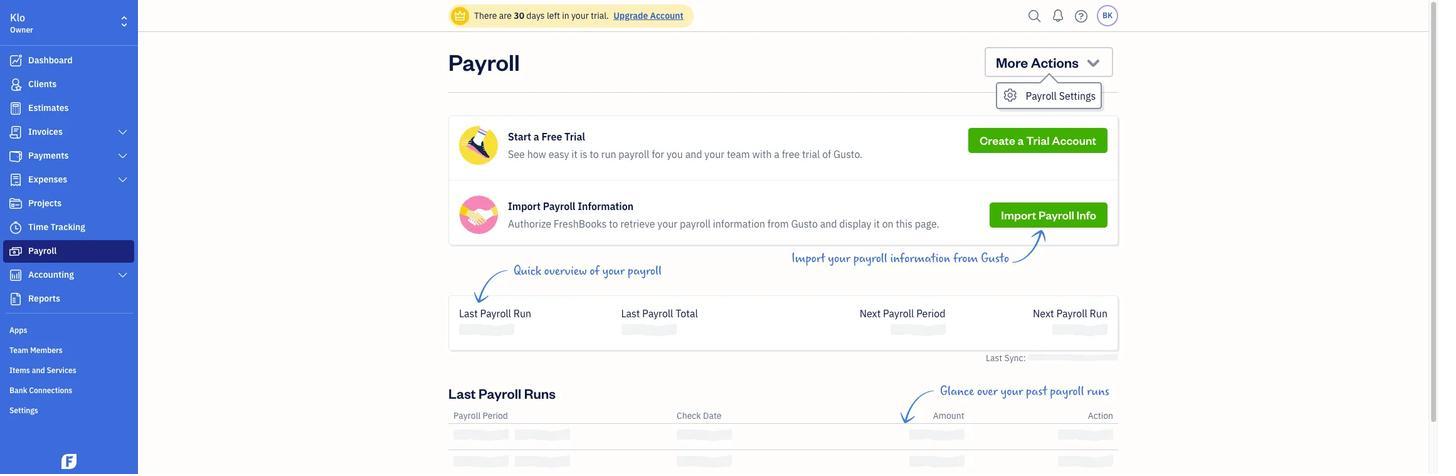 Task type: locate. For each thing, give the bounding box(es) containing it.
1 chevron large down image from the top
[[117, 151, 129, 161]]

dashboard image
[[8, 55, 23, 67]]

money image
[[8, 245, 23, 258]]

connections
[[29, 386, 72, 395]]

30
[[514, 10, 524, 21]]

to inside the start a free trial see how easy it is to run payroll for you and your team with a free trial of gusto.
[[590, 148, 599, 161]]

2 vertical spatial chevron large down image
[[117, 270, 129, 280]]

1 horizontal spatial from
[[954, 252, 978, 266]]

0 vertical spatial settings
[[1059, 90, 1096, 102]]

runs
[[524, 384, 556, 402]]

0 vertical spatial of
[[822, 148, 831, 161]]

past
[[1026, 384, 1047, 399]]

runs
[[1087, 384, 1110, 399]]

1 horizontal spatial settings
[[1059, 90, 1096, 102]]

last for last payroll total
[[621, 307, 640, 320]]

1 horizontal spatial to
[[609, 218, 618, 230]]

1 horizontal spatial and
[[685, 148, 702, 161]]

days
[[527, 10, 545, 21]]

payroll
[[619, 148, 650, 161], [680, 218, 711, 230], [854, 252, 888, 266], [628, 264, 662, 279], [1050, 384, 1084, 399]]

settings link
[[3, 401, 134, 420]]

1 vertical spatial from
[[954, 252, 978, 266]]

klo
[[10, 11, 25, 24]]

2 horizontal spatial a
[[1018, 133, 1024, 147]]

to right "is"
[[590, 148, 599, 161]]

account
[[650, 10, 684, 21], [1052, 133, 1097, 147]]

and
[[685, 148, 702, 161], [820, 218, 837, 230], [32, 366, 45, 375]]

last sync :
[[986, 352, 1028, 364]]

settings down chevrondown icon
[[1059, 90, 1096, 102]]

your
[[571, 10, 589, 21], [705, 148, 725, 161], [658, 218, 678, 230], [828, 252, 851, 266], [602, 264, 625, 279], [1001, 384, 1023, 399]]

to inside import payroll information authorize freshbooks to retrieve your payroll information from gusto and display it on this page.
[[609, 218, 618, 230]]

1 horizontal spatial import
[[792, 252, 825, 266]]

1 horizontal spatial information
[[890, 252, 951, 266]]

0 horizontal spatial a
[[534, 130, 539, 143]]

from inside import payroll information authorize freshbooks to retrieve your payroll information from gusto and display it on this page.
[[768, 218, 789, 230]]

accounting
[[28, 269, 74, 280]]

your inside the start a free trial see how easy it is to run payroll for you and your team with a free trial of gusto.
[[705, 148, 725, 161]]

and right you
[[685, 148, 702, 161]]

payroll inside import payroll information authorize freshbooks to retrieve your payroll information from gusto and display it on this page.
[[680, 218, 711, 230]]

glance
[[940, 384, 974, 399]]

chevron large down image inside payments link
[[117, 151, 129, 161]]

next for next payroll period
[[860, 307, 881, 320]]

1 vertical spatial chevron large down image
[[117, 175, 129, 185]]

payroll inside import payroll info button
[[1039, 208, 1075, 222]]

period
[[917, 307, 946, 320], [483, 410, 508, 421]]

more
[[996, 53, 1028, 71]]

0 horizontal spatial import
[[508, 200, 541, 213]]

of right overview
[[590, 264, 600, 279]]

2 vertical spatial and
[[32, 366, 45, 375]]

payroll link
[[3, 240, 134, 263]]

1 run from the left
[[514, 307, 531, 320]]

it left on
[[874, 218, 880, 230]]

1 next from the left
[[860, 307, 881, 320]]

last for last payroll run
[[459, 307, 478, 320]]

crown image
[[454, 9, 467, 22]]

with
[[752, 148, 772, 161]]

your left team
[[705, 148, 725, 161]]

0 vertical spatial information
[[713, 218, 765, 230]]

quick overview of your payroll
[[514, 264, 662, 279]]

payroll left the for
[[619, 148, 650, 161]]

0 vertical spatial to
[[590, 148, 599, 161]]

0 horizontal spatial to
[[590, 148, 599, 161]]

0 horizontal spatial and
[[32, 366, 45, 375]]

payroll down 'display'
[[854, 252, 888, 266]]

2 next from the left
[[1033, 307, 1054, 320]]

freshbooks image
[[59, 454, 79, 469]]

from
[[768, 218, 789, 230], [954, 252, 978, 266]]

create a trial account button
[[969, 128, 1108, 153]]

trial up "is"
[[565, 130, 585, 143]]

1 vertical spatial to
[[609, 218, 618, 230]]

more actions
[[996, 53, 1079, 71]]

see
[[508, 148, 525, 161]]

accounting link
[[3, 264, 134, 287]]

import inside import payroll information authorize freshbooks to retrieve your payroll information from gusto and display it on this page.
[[508, 200, 541, 213]]

of inside the start a free trial see how easy it is to run payroll for you and your team with a free trial of gusto.
[[822, 148, 831, 161]]

check
[[677, 410, 701, 421]]

account right upgrade
[[650, 10, 684, 21]]

1 vertical spatial it
[[874, 218, 880, 230]]

payroll right retrieve
[[680, 218, 711, 230]]

0 horizontal spatial of
[[590, 264, 600, 279]]

team members link
[[3, 341, 134, 359]]

account down the payroll settings
[[1052, 133, 1097, 147]]

settings
[[1059, 90, 1096, 102], [9, 406, 38, 415]]

search image
[[1025, 7, 1045, 25]]

1 vertical spatial account
[[1052, 133, 1097, 147]]

0 vertical spatial gusto
[[791, 218, 818, 230]]

1 vertical spatial and
[[820, 218, 837, 230]]

1 vertical spatial information
[[890, 252, 951, 266]]

gusto
[[791, 218, 818, 230], [981, 252, 1009, 266]]

2 horizontal spatial and
[[820, 218, 837, 230]]

payroll period
[[454, 410, 508, 421]]

import inside button
[[1001, 208, 1037, 222]]

1 horizontal spatial period
[[917, 307, 946, 320]]

last payroll run
[[459, 307, 531, 320]]

0 horizontal spatial run
[[514, 307, 531, 320]]

bk
[[1103, 11, 1113, 20]]

projects
[[28, 198, 62, 209]]

1 vertical spatial settings
[[9, 406, 38, 415]]

1 horizontal spatial account
[[1052, 133, 1097, 147]]

0 vertical spatial and
[[685, 148, 702, 161]]

reports
[[28, 293, 60, 304]]

report image
[[8, 293, 23, 305]]

run
[[514, 307, 531, 320], [1090, 307, 1108, 320]]

last payroll runs
[[449, 384, 556, 402]]

0 vertical spatial from
[[768, 218, 789, 230]]

retrieve
[[621, 218, 655, 230]]

2 chevron large down image from the top
[[117, 175, 129, 185]]

next payroll run
[[1033, 307, 1108, 320]]

dashboard link
[[3, 50, 134, 72]]

of
[[822, 148, 831, 161], [590, 264, 600, 279]]

your right over
[[1001, 384, 1023, 399]]

a inside "button"
[[1018, 133, 1024, 147]]

chevrondown image
[[1085, 53, 1102, 71]]

payroll
[[449, 47, 520, 77], [1026, 90, 1057, 102], [543, 200, 576, 213], [1039, 208, 1075, 222], [28, 245, 57, 257], [480, 307, 511, 320], [642, 307, 673, 320], [883, 307, 914, 320], [1057, 307, 1088, 320], [479, 384, 522, 402], [454, 410, 481, 421]]

0 horizontal spatial gusto
[[791, 218, 818, 230]]

import payroll information authorize freshbooks to retrieve your payroll information from gusto and display it on this page.
[[508, 200, 940, 230]]

1 horizontal spatial run
[[1090, 307, 1108, 320]]

in
[[562, 10, 569, 21]]

team
[[727, 148, 750, 161]]

it left "is"
[[572, 148, 578, 161]]

time tracking link
[[3, 216, 134, 239]]

0 vertical spatial it
[[572, 148, 578, 161]]

import for import payroll info
[[1001, 208, 1037, 222]]

members
[[30, 346, 63, 355]]

estimates link
[[3, 97, 134, 120]]

trial right create
[[1026, 133, 1050, 147]]

1 vertical spatial gusto
[[981, 252, 1009, 266]]

trial.
[[591, 10, 609, 21]]

1 horizontal spatial it
[[874, 218, 880, 230]]

your right retrieve
[[658, 218, 678, 230]]

2 run from the left
[[1090, 307, 1108, 320]]

to
[[590, 148, 599, 161], [609, 218, 618, 230]]

payroll inside payroll link
[[28, 245, 57, 257]]

1 vertical spatial period
[[483, 410, 508, 421]]

settings down bank
[[9, 406, 38, 415]]

0 vertical spatial period
[[917, 307, 946, 320]]

start
[[508, 130, 531, 143]]

and right items
[[32, 366, 45, 375]]

0 horizontal spatial from
[[768, 218, 789, 230]]

left
[[547, 10, 560, 21]]

0 vertical spatial chevron large down image
[[117, 151, 129, 161]]

projects link
[[3, 193, 134, 215]]

free
[[542, 130, 562, 143]]

0 vertical spatial account
[[650, 10, 684, 21]]

you
[[667, 148, 683, 161]]

start a free trial see how easy it is to run payroll for you and your team with a free trial of gusto.
[[508, 130, 863, 161]]

3 chevron large down image from the top
[[117, 270, 129, 280]]

team
[[9, 346, 28, 355]]

2 horizontal spatial import
[[1001, 208, 1037, 222]]

payroll inside 'payroll settings' link
[[1026, 90, 1057, 102]]

run for last payroll run
[[514, 307, 531, 320]]

1 horizontal spatial trial
[[1026, 133, 1050, 147]]

and left 'display'
[[820, 218, 837, 230]]

expense image
[[8, 174, 23, 186]]

0 horizontal spatial settings
[[9, 406, 38, 415]]

is
[[580, 148, 587, 161]]

run for next payroll run
[[1090, 307, 1108, 320]]

dashboard
[[28, 55, 73, 66]]

last
[[459, 307, 478, 320], [621, 307, 640, 320], [986, 352, 1003, 364], [449, 384, 476, 402]]

chart image
[[8, 269, 23, 282]]

0 horizontal spatial it
[[572, 148, 578, 161]]

chevron large down image
[[117, 151, 129, 161], [117, 175, 129, 185], [117, 270, 129, 280]]

import payroll info
[[1001, 208, 1097, 222]]

0 horizontal spatial trial
[[565, 130, 585, 143]]

1 horizontal spatial of
[[822, 148, 831, 161]]

there are 30 days left in your trial. upgrade account
[[474, 10, 684, 21]]

it inside import payroll information authorize freshbooks to retrieve your payroll information from gusto and display it on this page.
[[874, 218, 880, 230]]

of right trial
[[822, 148, 831, 161]]

your inside import payroll information authorize freshbooks to retrieve your payroll information from gusto and display it on this page.
[[658, 218, 678, 230]]

expenses
[[28, 174, 67, 185]]

to down information
[[609, 218, 618, 230]]

1 horizontal spatial next
[[1033, 307, 1054, 320]]

0 horizontal spatial information
[[713, 218, 765, 230]]

0 horizontal spatial next
[[860, 307, 881, 320]]

next
[[860, 307, 881, 320], [1033, 307, 1054, 320]]



Task type: vqa. For each thing, say whether or not it's contained in the screenshot.
Taxes
no



Task type: describe. For each thing, give the bounding box(es) containing it.
it inside the start a free trial see how easy it is to run payroll for you and your team with a free trial of gusto.
[[572, 148, 578, 161]]

notifications image
[[1048, 3, 1068, 28]]

upgrade account link
[[611, 10, 684, 21]]

and inside the start a free trial see how easy it is to run payroll for you and your team with a free trial of gusto.
[[685, 148, 702, 161]]

settings inside main element
[[9, 406, 38, 415]]

payroll right past
[[1050, 384, 1084, 399]]

time
[[28, 221, 48, 233]]

run
[[601, 148, 616, 161]]

1 horizontal spatial a
[[774, 148, 780, 161]]

authorize
[[508, 218, 551, 230]]

main element
[[0, 0, 169, 474]]

account inside "button"
[[1052, 133, 1097, 147]]

payment image
[[8, 150, 23, 162]]

freshbooks
[[554, 218, 607, 230]]

expenses link
[[3, 169, 134, 191]]

chevron large down image for payments
[[117, 151, 129, 161]]

owner
[[10, 25, 33, 35]]

and inside import payroll information authorize freshbooks to retrieve your payroll information from gusto and display it on this page.
[[820, 218, 837, 230]]

payroll inside the start a free trial see how easy it is to run payroll for you and your team with a free trial of gusto.
[[619, 148, 650, 161]]

chevron large down image for expenses
[[117, 175, 129, 185]]

:
[[1024, 352, 1026, 364]]

items and services link
[[3, 361, 134, 380]]

import your payroll information from gusto
[[792, 252, 1009, 266]]

services
[[47, 366, 76, 375]]

chevron large down image for accounting
[[117, 270, 129, 280]]

trial
[[802, 148, 820, 161]]

create a trial account
[[980, 133, 1097, 147]]

payroll settings
[[1026, 90, 1096, 102]]

quick
[[514, 264, 541, 279]]

page.
[[915, 218, 940, 230]]

upgrade
[[614, 10, 648, 21]]

time tracking
[[28, 221, 85, 233]]

apps
[[9, 326, 27, 335]]

invoices link
[[3, 121, 134, 144]]

import for import payroll information authorize freshbooks to retrieve your payroll information from gusto and display it on this page.
[[508, 200, 541, 213]]

invoice image
[[8, 126, 23, 139]]

easy
[[549, 148, 569, 161]]

create
[[980, 133, 1016, 147]]

over
[[977, 384, 998, 399]]

information
[[578, 200, 634, 213]]

last for last payroll runs
[[449, 384, 476, 402]]

payments
[[28, 150, 69, 161]]

0 horizontal spatial account
[[650, 10, 684, 21]]

import payroll info button
[[990, 203, 1108, 228]]

klo owner
[[10, 11, 33, 35]]

clients link
[[3, 73, 134, 96]]

payments link
[[3, 145, 134, 167]]

invoices
[[28, 126, 63, 137]]

last payroll total
[[621, 307, 698, 320]]

bank connections
[[9, 386, 72, 395]]

more actions button
[[985, 47, 1113, 77]]

estimate image
[[8, 102, 23, 115]]

trial inside the start a free trial see how easy it is to run payroll for you and your team with a free trial of gusto.
[[565, 130, 585, 143]]

go to help image
[[1071, 7, 1092, 25]]

import for import your payroll information from gusto
[[792, 252, 825, 266]]

next for next payroll run
[[1033, 307, 1054, 320]]

overview
[[544, 264, 587, 279]]

trial inside create a trial account "button"
[[1026, 133, 1050, 147]]

a for create
[[1018, 133, 1024, 147]]

items
[[9, 366, 30, 375]]

your down 'display'
[[828, 252, 851, 266]]

apps link
[[3, 321, 134, 339]]

estimates
[[28, 102, 69, 114]]

on
[[882, 218, 894, 230]]

chevron large down image
[[117, 127, 129, 137]]

team members
[[9, 346, 63, 355]]

actions
[[1031, 53, 1079, 71]]

gusto.
[[834, 148, 863, 161]]

payroll settings link
[[997, 83, 1101, 108]]

bank
[[9, 386, 27, 395]]

this
[[896, 218, 913, 230]]

gusto inside import payroll information authorize freshbooks to retrieve your payroll information from gusto and display it on this page.
[[791, 218, 818, 230]]

glance over your past payroll runs
[[940, 384, 1110, 399]]

1 vertical spatial of
[[590, 264, 600, 279]]

information inside import payroll information authorize freshbooks to retrieve your payroll information from gusto and display it on this page.
[[713, 218, 765, 230]]

clients
[[28, 78, 57, 90]]

last for last sync :
[[986, 352, 1003, 364]]

free
[[782, 148, 800, 161]]

are
[[499, 10, 512, 21]]

action
[[1088, 410, 1113, 421]]

items and services
[[9, 366, 76, 375]]

amount
[[933, 410, 965, 421]]

next payroll period
[[860, 307, 946, 320]]

your right in
[[571, 10, 589, 21]]

bank connections link
[[3, 381, 134, 400]]

project image
[[8, 198, 23, 210]]

for
[[652, 148, 664, 161]]

timer image
[[8, 221, 23, 234]]

there
[[474, 10, 497, 21]]

info
[[1077, 208, 1097, 222]]

payroll up last payroll total
[[628, 264, 662, 279]]

0 horizontal spatial period
[[483, 410, 508, 421]]

client image
[[8, 78, 23, 91]]

check date
[[677, 410, 722, 421]]

payroll inside import payroll information authorize freshbooks to retrieve your payroll information from gusto and display it on this page.
[[543, 200, 576, 213]]

and inside items and services link
[[32, 366, 45, 375]]

display
[[840, 218, 872, 230]]

a for start
[[534, 130, 539, 143]]

1 horizontal spatial gusto
[[981, 252, 1009, 266]]

date
[[703, 410, 722, 421]]

your right overview
[[602, 264, 625, 279]]

bk button
[[1097, 5, 1118, 26]]

how
[[527, 148, 546, 161]]

tracking
[[51, 221, 85, 233]]



